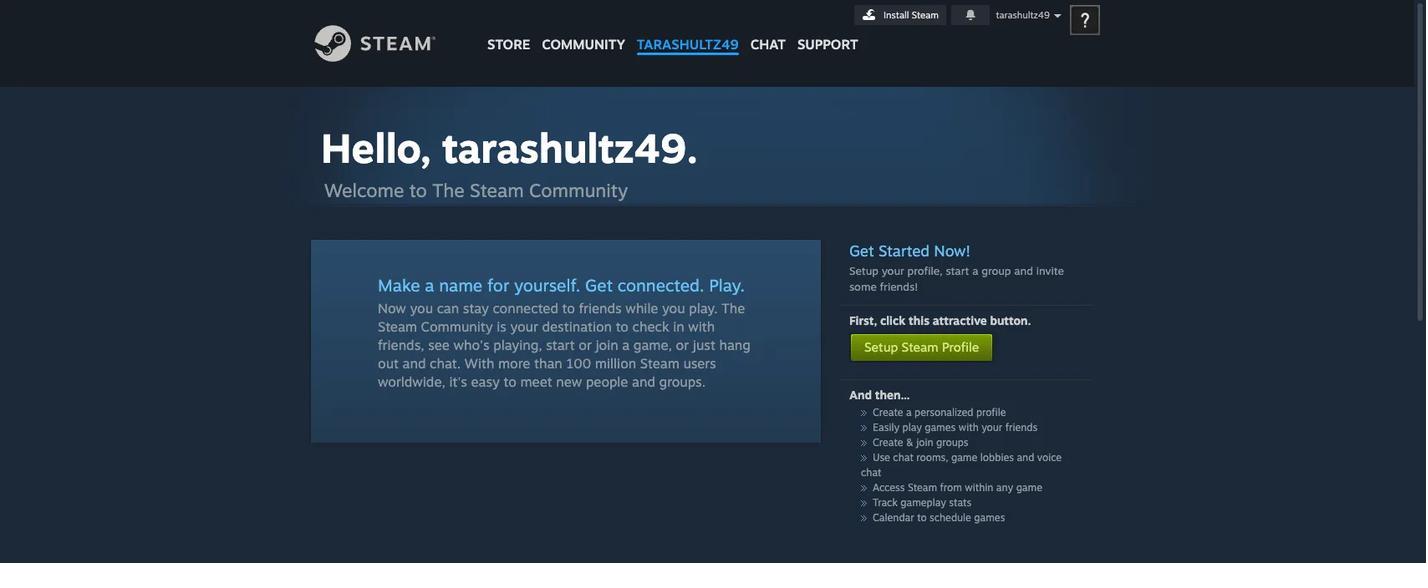 Task type: vqa. For each thing, say whether or not it's contained in the screenshot.
'Easily'
yes



Task type: describe. For each thing, give the bounding box(es) containing it.
community inside hello, tarashultz49. welcome to the steam community
[[529, 179, 628, 201]]

support
[[797, 36, 858, 53]]

more
[[498, 355, 530, 372]]

0 horizontal spatial game
[[951, 451, 977, 464]]

first,
[[849, 313, 877, 328]]

easily
[[873, 421, 900, 434]]

your inside get started now! setup your profile, start a group and invite some friends!
[[882, 264, 904, 278]]

while
[[626, 300, 658, 317]]

then...
[[875, 388, 910, 402]]

easy
[[471, 374, 500, 390]]

now
[[378, 300, 406, 317]]

community link
[[536, 0, 631, 61]]

worldwide,
[[378, 374, 445, 390]]

a up million
[[622, 337, 630, 354]]

groups
[[936, 436, 968, 449]]

who's
[[453, 337, 490, 354]]

store
[[487, 36, 530, 53]]

make a name for yourself. get connected. play. now you can stay connected to friends while you play. the steam community is your destination to check in with friends, see who's playing, start or join a game, or just hang out and chat. with more than 100 million steam users worldwide, it's easy to meet new people and groups.
[[378, 275, 751, 390]]

gameplay
[[901, 497, 946, 509]]

and then... create a personalized profile easily play games with your friends create & join groups use chat rooms, game lobbies and voice chat access steam from within any game track gameplay stats calendar to schedule games
[[849, 388, 1062, 524]]

connected.
[[618, 275, 704, 296]]

stats
[[949, 497, 972, 509]]

any
[[996, 481, 1013, 494]]

calendar
[[873, 512, 914, 524]]

install steam link
[[854, 5, 946, 25]]

with inside make a name for yourself. get connected. play. now you can stay connected to friends while you play. the steam community is your destination to check in with friends, see who's playing, start or join a game, or just hang out and chat. with more than 100 million steam users worldwide, it's easy to meet new people and groups.
[[688, 318, 715, 335]]

community
[[542, 36, 625, 53]]

check
[[632, 318, 669, 335]]

chat
[[750, 36, 786, 53]]

to up the destination
[[562, 300, 575, 317]]

name
[[439, 275, 483, 296]]

to down while
[[616, 318, 629, 335]]

0 vertical spatial tarashultz49
[[996, 9, 1050, 21]]

and up worldwide,
[[403, 355, 426, 372]]

now!
[[934, 242, 970, 260]]

destination
[[542, 318, 612, 335]]

this
[[909, 313, 930, 328]]

and down million
[[632, 374, 655, 390]]

start inside get started now! setup your profile, start a group and invite some friends!
[[946, 264, 969, 278]]

friends,
[[378, 337, 424, 354]]

and inside and then... create a personalized profile easily play games with your friends create & join groups use chat rooms, game lobbies and voice chat access steam from within any game track gameplay stats calendar to schedule games
[[1017, 451, 1034, 464]]

store link
[[481, 0, 536, 61]]

tarashultz49.
[[442, 123, 698, 173]]

1 vertical spatial games
[[974, 512, 1005, 524]]

1 horizontal spatial chat
[[893, 451, 914, 464]]

0 vertical spatial games
[[925, 421, 956, 434]]

just
[[693, 337, 715, 354]]

steam inside hello, tarashultz49. welcome to the steam community
[[470, 179, 524, 201]]

2 you from the left
[[662, 300, 685, 317]]

some
[[849, 280, 877, 293]]

personalized
[[915, 406, 973, 419]]

friends!
[[880, 280, 918, 293]]

than
[[534, 355, 562, 372]]

meet
[[520, 374, 552, 390]]

get inside make a name for yourself. get connected. play. now you can stay connected to friends while you play. the steam community is your destination to check in with friends, see who's playing, start or join a game, or just hang out and chat. with more than 100 million steam users worldwide, it's easy to meet new people and groups.
[[585, 275, 613, 296]]

is
[[497, 318, 506, 335]]

use
[[873, 451, 890, 464]]

make
[[378, 275, 420, 296]]

0 horizontal spatial tarashultz49
[[637, 36, 739, 53]]

in
[[673, 318, 684, 335]]

chat link
[[745, 0, 792, 57]]

get inside get started now! setup your profile, start a group and invite some friends!
[[849, 242, 874, 260]]

to inside hello, tarashultz49. welcome to the steam community
[[409, 179, 427, 201]]

hello,
[[321, 123, 431, 173]]

first, click this attractive button.
[[849, 313, 1031, 328]]

stay
[[463, 300, 489, 317]]

setup steam profile
[[864, 339, 979, 355]]

to down more on the bottom left of page
[[504, 374, 516, 390]]

schedule
[[930, 512, 971, 524]]

play.
[[709, 275, 745, 296]]

play
[[902, 421, 922, 434]]

hello, tarashultz49. welcome to the steam community
[[321, 123, 698, 201]]

voice
[[1037, 451, 1062, 464]]

get started now! setup your profile, start a group and invite some friends!
[[849, 242, 1064, 293]]

hang
[[719, 337, 751, 354]]

track
[[873, 497, 898, 509]]

rooms,
[[916, 451, 948, 464]]

new
[[556, 374, 582, 390]]

chat.
[[430, 355, 461, 372]]

out
[[378, 355, 399, 372]]

users
[[683, 355, 716, 372]]

yourself.
[[514, 275, 580, 296]]

friends inside make a name for yourself. get connected. play. now you can stay connected to friends while you play. the steam community is your destination to check in with friends, see who's playing, start or join a game, or just hang out and chat. with more than 100 million steam users worldwide, it's easy to meet new people and groups.
[[579, 300, 622, 317]]

setup inside get started now! setup your profile, start a group and invite some friends!
[[849, 264, 878, 278]]

can
[[437, 300, 459, 317]]

to inside and then... create a personalized profile easily play games with your friends create & join groups use chat rooms, game lobbies and voice chat access steam from within any game track gameplay stats calendar to schedule games
[[917, 512, 927, 524]]

playing,
[[493, 337, 542, 354]]

your inside and then... create a personalized profile easily play games with your friends create & join groups use chat rooms, game lobbies and voice chat access steam from within any game track gameplay stats calendar to schedule games
[[982, 421, 1003, 434]]

profile,
[[907, 264, 943, 278]]

2 create from the top
[[873, 436, 903, 449]]



Task type: locate. For each thing, give the bounding box(es) containing it.
game down the groups at bottom
[[951, 451, 977, 464]]

0 vertical spatial join
[[596, 337, 618, 354]]

0 vertical spatial start
[[946, 264, 969, 278]]

community down "tarashultz49." on the top left of page
[[529, 179, 628, 201]]

friends inside and then... create a personalized profile easily play games with your friends create & join groups use chat rooms, game lobbies and voice chat access steam from within any game track gameplay stats calendar to schedule games
[[1005, 421, 1038, 434]]

to down gameplay
[[917, 512, 927, 524]]

your up friends!
[[882, 264, 904, 278]]

groups.
[[659, 374, 706, 390]]

chat down use
[[861, 466, 881, 479]]

game
[[951, 451, 977, 464], [1016, 481, 1042, 494]]

the inside hello, tarashultz49. welcome to the steam community
[[432, 179, 465, 201]]

join right &
[[916, 436, 933, 449]]

1 horizontal spatial or
[[676, 337, 689, 354]]

profile
[[942, 339, 979, 355]]

join inside make a name for yourself. get connected. play. now you can stay connected to friends while you play. the steam community is your destination to check in with friends, see who's playing, start or join a game, or just hang out and chat. with more than 100 million steam users worldwide, it's easy to meet new people and groups.
[[596, 337, 618, 354]]

click
[[880, 313, 906, 328]]

1 vertical spatial setup
[[864, 339, 898, 355]]

install steam
[[884, 9, 939, 21]]

0 vertical spatial setup
[[849, 264, 878, 278]]

tarashultz49 link
[[631, 0, 745, 61]]

0 vertical spatial the
[[432, 179, 465, 201]]

steam inside and then... create a personalized profile easily play games with your friends create & join groups use chat rooms, game lobbies and voice chat access steam from within any game track gameplay stats calendar to schedule games
[[908, 481, 937, 494]]

0 vertical spatial friends
[[579, 300, 622, 317]]

1 horizontal spatial games
[[974, 512, 1005, 524]]

the
[[432, 179, 465, 201], [722, 300, 745, 317]]

you up the in
[[662, 300, 685, 317]]

1 vertical spatial get
[[585, 275, 613, 296]]

1 vertical spatial the
[[722, 300, 745, 317]]

0 vertical spatial get
[[849, 242, 874, 260]]

2 horizontal spatial your
[[982, 421, 1003, 434]]

1 you from the left
[[410, 300, 433, 317]]

game,
[[634, 337, 672, 354]]

a inside and then... create a personalized profile easily play games with your friends create & join groups use chat rooms, game lobbies and voice chat access steam from within any game track gameplay stats calendar to schedule games
[[906, 406, 912, 419]]

see
[[428, 337, 450, 354]]

1 horizontal spatial start
[[946, 264, 969, 278]]

profile
[[976, 406, 1006, 419]]

1 vertical spatial tarashultz49
[[637, 36, 739, 53]]

your inside make a name for yourself. get connected. play. now you can stay connected to friends while you play. the steam community is your destination to check in with friends, see who's playing, start or join a game, or just hang out and chat. with more than 100 million steam users worldwide, it's easy to meet new people and groups.
[[510, 318, 538, 335]]

a right make
[[425, 275, 434, 296]]

start down now!
[[946, 264, 969, 278]]

1 create from the top
[[873, 406, 903, 419]]

&
[[906, 436, 913, 449]]

1 vertical spatial game
[[1016, 481, 1042, 494]]

1 vertical spatial create
[[873, 436, 903, 449]]

for
[[487, 275, 509, 296]]

0 horizontal spatial chat
[[861, 466, 881, 479]]

create up the easily
[[873, 406, 903, 419]]

1 horizontal spatial tarashultz49
[[996, 9, 1050, 21]]

with inside and then... create a personalized profile easily play games with your friends create & join groups use chat rooms, game lobbies and voice chat access steam from within any game track gameplay stats calendar to schedule games
[[959, 421, 979, 434]]

support link
[[792, 0, 864, 57]]

create
[[873, 406, 903, 419], [873, 436, 903, 449]]

1 vertical spatial join
[[916, 436, 933, 449]]

and left invite
[[1014, 264, 1033, 278]]

friends down profile
[[1005, 421, 1038, 434]]

1 horizontal spatial friends
[[1005, 421, 1038, 434]]

games down within
[[974, 512, 1005, 524]]

friends
[[579, 300, 622, 317], [1005, 421, 1038, 434]]

0 vertical spatial game
[[951, 451, 977, 464]]

or up 100
[[579, 337, 592, 354]]

1 horizontal spatial get
[[849, 242, 874, 260]]

get up the destination
[[585, 275, 613, 296]]

0 horizontal spatial friends
[[579, 300, 622, 317]]

a
[[972, 264, 978, 278], [425, 275, 434, 296], [622, 337, 630, 354], [906, 406, 912, 419]]

1 horizontal spatial community
[[529, 179, 628, 201]]

with up the groups at bottom
[[959, 421, 979, 434]]

community inside make a name for yourself. get connected. play. now you can stay connected to friends while you play. the steam community is your destination to check in with friends, see who's playing, start or join a game, or just hang out and chat. with more than 100 million steam users worldwide, it's easy to meet new people and groups.
[[421, 318, 493, 335]]

join inside and then... create a personalized profile easily play games with your friends create & join groups use chat rooms, game lobbies and voice chat access steam from within any game track gameplay stats calendar to schedule games
[[916, 436, 933, 449]]

from
[[940, 481, 962, 494]]

0 horizontal spatial community
[[421, 318, 493, 335]]

setup inside setup steam profile link
[[864, 339, 898, 355]]

million
[[595, 355, 636, 372]]

you
[[410, 300, 433, 317], [662, 300, 685, 317]]

1 horizontal spatial you
[[662, 300, 685, 317]]

within
[[965, 481, 993, 494]]

1 or from the left
[[579, 337, 592, 354]]

a left group
[[972, 264, 978, 278]]

0 vertical spatial community
[[529, 179, 628, 201]]

0 horizontal spatial start
[[546, 337, 575, 354]]

your down profile
[[982, 421, 1003, 434]]

install
[[884, 9, 909, 21]]

start
[[946, 264, 969, 278], [546, 337, 575, 354]]

0 horizontal spatial you
[[410, 300, 433, 317]]

1 horizontal spatial the
[[722, 300, 745, 317]]

create down the easily
[[873, 436, 903, 449]]

started
[[878, 242, 930, 260]]

button.
[[990, 313, 1031, 328]]

a up play
[[906, 406, 912, 419]]

and inside get started now! setup your profile, start a group and invite some friends!
[[1014, 264, 1033, 278]]

invite
[[1036, 264, 1064, 278]]

1 vertical spatial start
[[546, 337, 575, 354]]

1 vertical spatial your
[[510, 318, 538, 335]]

attractive
[[933, 313, 987, 328]]

or down the in
[[676, 337, 689, 354]]

tarashultz49
[[996, 9, 1050, 21], [637, 36, 739, 53]]

1 vertical spatial friends
[[1005, 421, 1038, 434]]

the inside make a name for yourself. get connected. play. now you can stay connected to friends while you play. the steam community is your destination to check in with friends, see who's playing, start or join a game, or just hang out and chat. with more than 100 million steam users worldwide, it's easy to meet new people and groups.
[[722, 300, 745, 317]]

group
[[982, 264, 1011, 278]]

0 horizontal spatial games
[[925, 421, 956, 434]]

and
[[1014, 264, 1033, 278], [403, 355, 426, 372], [632, 374, 655, 390], [1017, 451, 1034, 464]]

2 or from the left
[[676, 337, 689, 354]]

0 horizontal spatial join
[[596, 337, 618, 354]]

join
[[596, 337, 618, 354], [916, 436, 933, 449]]

setup down click
[[864, 339, 898, 355]]

1 horizontal spatial with
[[959, 421, 979, 434]]

and
[[849, 388, 872, 402]]

1 horizontal spatial your
[[882, 264, 904, 278]]

people
[[586, 374, 628, 390]]

get up some
[[849, 242, 874, 260]]

1 vertical spatial with
[[959, 421, 979, 434]]

start up than
[[546, 337, 575, 354]]

0 horizontal spatial with
[[688, 318, 715, 335]]

1 vertical spatial community
[[421, 318, 493, 335]]

to
[[409, 179, 427, 201], [562, 300, 575, 317], [616, 318, 629, 335], [504, 374, 516, 390], [917, 512, 927, 524]]

game right any
[[1016, 481, 1042, 494]]

join up million
[[596, 337, 618, 354]]

it's
[[449, 374, 467, 390]]

games
[[925, 421, 956, 434], [974, 512, 1005, 524]]

0 vertical spatial your
[[882, 264, 904, 278]]

to right welcome
[[409, 179, 427, 201]]

0 vertical spatial create
[[873, 406, 903, 419]]

get
[[849, 242, 874, 260], [585, 275, 613, 296]]

your
[[882, 264, 904, 278], [510, 318, 538, 335], [982, 421, 1003, 434]]

community
[[529, 179, 628, 201], [421, 318, 493, 335]]

steam
[[912, 9, 939, 21], [470, 179, 524, 201], [378, 318, 417, 335], [902, 339, 938, 355], [640, 355, 679, 372], [908, 481, 937, 494]]

community down can
[[421, 318, 493, 335]]

1 horizontal spatial game
[[1016, 481, 1042, 494]]

games down personalized
[[925, 421, 956, 434]]

with down play.
[[688, 318, 715, 335]]

0 vertical spatial chat
[[893, 451, 914, 464]]

play.
[[689, 300, 718, 317]]

0 vertical spatial with
[[688, 318, 715, 335]]

1 horizontal spatial join
[[916, 436, 933, 449]]

0 horizontal spatial or
[[579, 337, 592, 354]]

setup up some
[[849, 264, 878, 278]]

2 vertical spatial your
[[982, 421, 1003, 434]]

friends up the destination
[[579, 300, 622, 317]]

0 horizontal spatial your
[[510, 318, 538, 335]]

0 horizontal spatial get
[[585, 275, 613, 296]]

a inside get started now! setup your profile, start a group and invite some friends!
[[972, 264, 978, 278]]

you left can
[[410, 300, 433, 317]]

start inside make a name for yourself. get connected. play. now you can stay connected to friends while you play. the steam community is your destination to check in with friends, see who's playing, start or join a game, or just hang out and chat. with more than 100 million steam users worldwide, it's easy to meet new people and groups.
[[546, 337, 575, 354]]

with
[[465, 355, 494, 372]]

access
[[873, 481, 905, 494]]

lobbies
[[980, 451, 1014, 464]]

100
[[566, 355, 591, 372]]

setup steam profile link
[[849, 333, 994, 363]]

0 horizontal spatial the
[[432, 179, 465, 201]]

your down connected
[[510, 318, 538, 335]]

and left voice
[[1017, 451, 1034, 464]]

welcome
[[324, 179, 404, 201]]

chat down &
[[893, 451, 914, 464]]

1 vertical spatial chat
[[861, 466, 881, 479]]

or
[[579, 337, 592, 354], [676, 337, 689, 354]]

connected
[[493, 300, 558, 317]]

setup
[[849, 264, 878, 278], [864, 339, 898, 355]]



